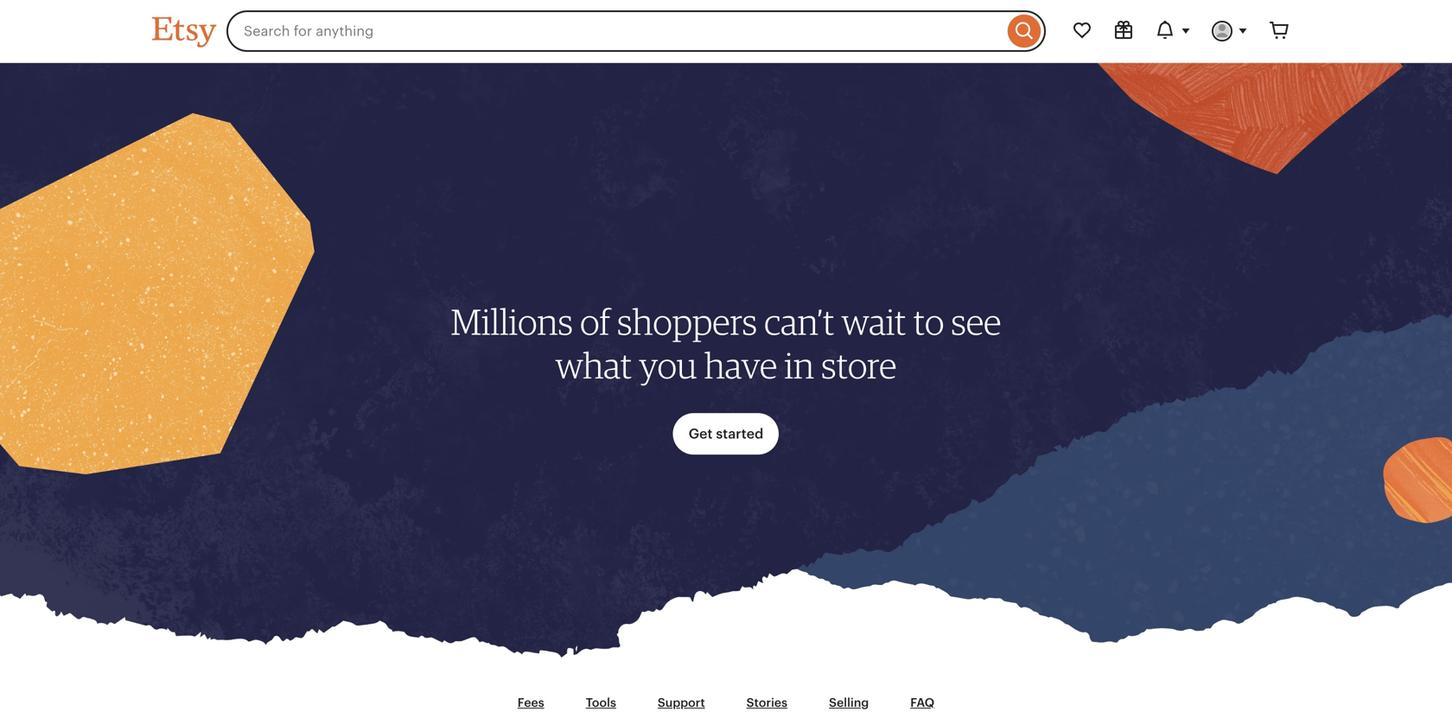 Task type: describe. For each thing, give the bounding box(es) containing it.
in
[[785, 344, 815, 387]]

see
[[952, 300, 1002, 343]]

store
[[822, 344, 897, 387]]

Search for anything text field
[[227, 10, 1004, 52]]

get started link
[[673, 413, 779, 455]]

started
[[716, 426, 764, 442]]

can't
[[765, 300, 835, 343]]

support link
[[637, 687, 726, 713]]

of
[[580, 300, 610, 343]]



Task type: vqa. For each thing, say whether or not it's contained in the screenshot.
of at the left of the page
yes



Task type: locate. For each thing, give the bounding box(es) containing it.
fees link
[[497, 687, 565, 713]]

you
[[639, 344, 698, 387]]

selling
[[829, 696, 869, 710]]

have
[[705, 344, 778, 387]]

None search field
[[227, 10, 1046, 52]]

millions of shoppers can't wait to see what you have in store
[[451, 300, 1002, 387]]

banner
[[121, 0, 1332, 62]]

support
[[658, 696, 705, 710]]

shoppers
[[617, 300, 758, 343]]

stories link
[[726, 687, 809, 713]]

millions
[[451, 300, 573, 343]]

faq link
[[890, 687, 956, 713]]

tools
[[586, 696, 616, 710]]

tools link
[[565, 687, 637, 713]]

selling link
[[809, 687, 890, 713]]

wait
[[842, 300, 907, 343]]

get started
[[689, 426, 764, 442]]

fees
[[518, 696, 545, 710]]

stories
[[747, 696, 788, 710]]

to
[[914, 300, 945, 343]]

what
[[556, 344, 632, 387]]

faq
[[911, 696, 935, 710]]

get
[[689, 426, 713, 442]]



